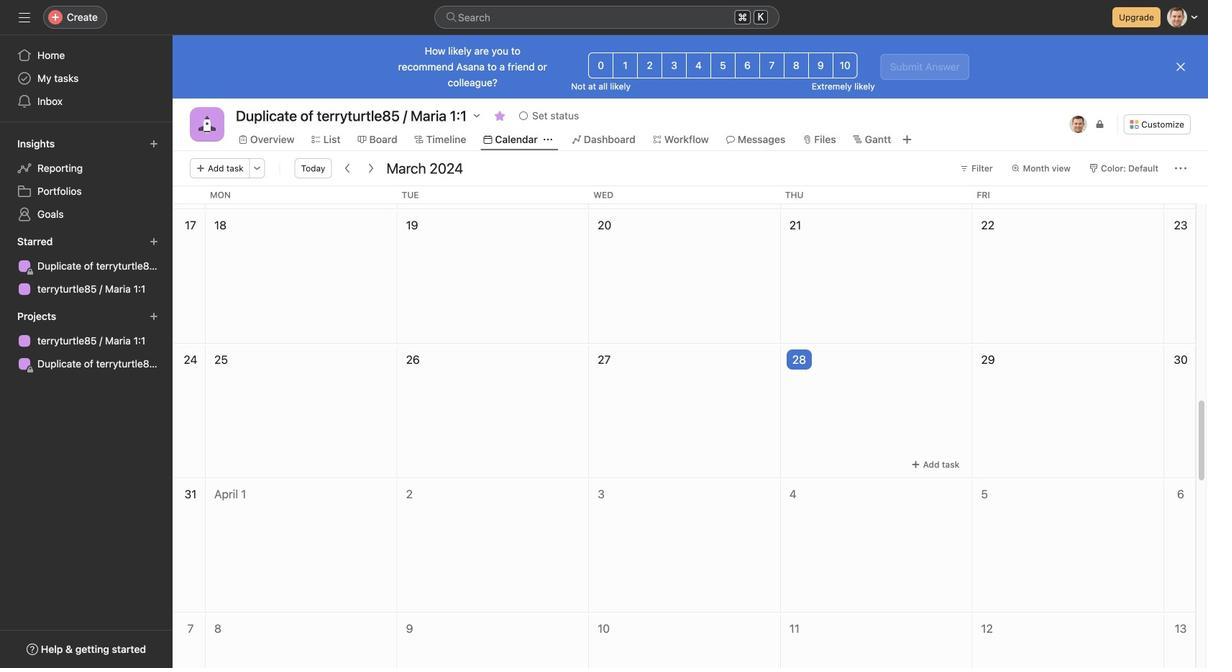 Task type: vqa. For each thing, say whether or not it's contained in the screenshot.
right "task"
no



Task type: describe. For each thing, give the bounding box(es) containing it.
projects element
[[0, 304, 173, 378]]

1 horizontal spatial more actions image
[[1176, 163, 1187, 174]]

add items to starred image
[[150, 237, 158, 246]]

insights element
[[0, 131, 173, 229]]

Search tasks, projects, and more text field
[[435, 6, 780, 29]]

global element
[[0, 35, 173, 122]]

previous month image
[[342, 163, 354, 174]]



Task type: locate. For each thing, give the bounding box(es) containing it.
add tab image
[[902, 134, 913, 145]]

rocket image
[[199, 116, 216, 133]]

None field
[[435, 6, 780, 29]]

tab actions image
[[544, 135, 552, 144]]

dismiss image
[[1176, 61, 1187, 73]]

0 horizontal spatial more actions image
[[253, 164, 262, 173]]

None radio
[[613, 53, 638, 78], [662, 53, 687, 78], [686, 53, 712, 78], [711, 53, 736, 78], [735, 53, 760, 78], [760, 53, 785, 78], [809, 53, 834, 78], [833, 53, 858, 78], [613, 53, 638, 78], [662, 53, 687, 78], [686, 53, 712, 78], [711, 53, 736, 78], [735, 53, 760, 78], [760, 53, 785, 78], [809, 53, 834, 78], [833, 53, 858, 78]]

new insights image
[[150, 140, 158, 148]]

more actions image
[[1176, 163, 1187, 174], [253, 164, 262, 173]]

hide sidebar image
[[19, 12, 30, 23]]

remove from starred image
[[494, 110, 506, 122]]

None radio
[[589, 53, 614, 78], [638, 53, 663, 78], [784, 53, 809, 78], [589, 53, 614, 78], [638, 53, 663, 78], [784, 53, 809, 78]]

option group
[[589, 53, 858, 78]]

next month image
[[365, 163, 377, 174]]

new project or portfolio image
[[150, 312, 158, 321]]

starred element
[[0, 229, 173, 304]]



